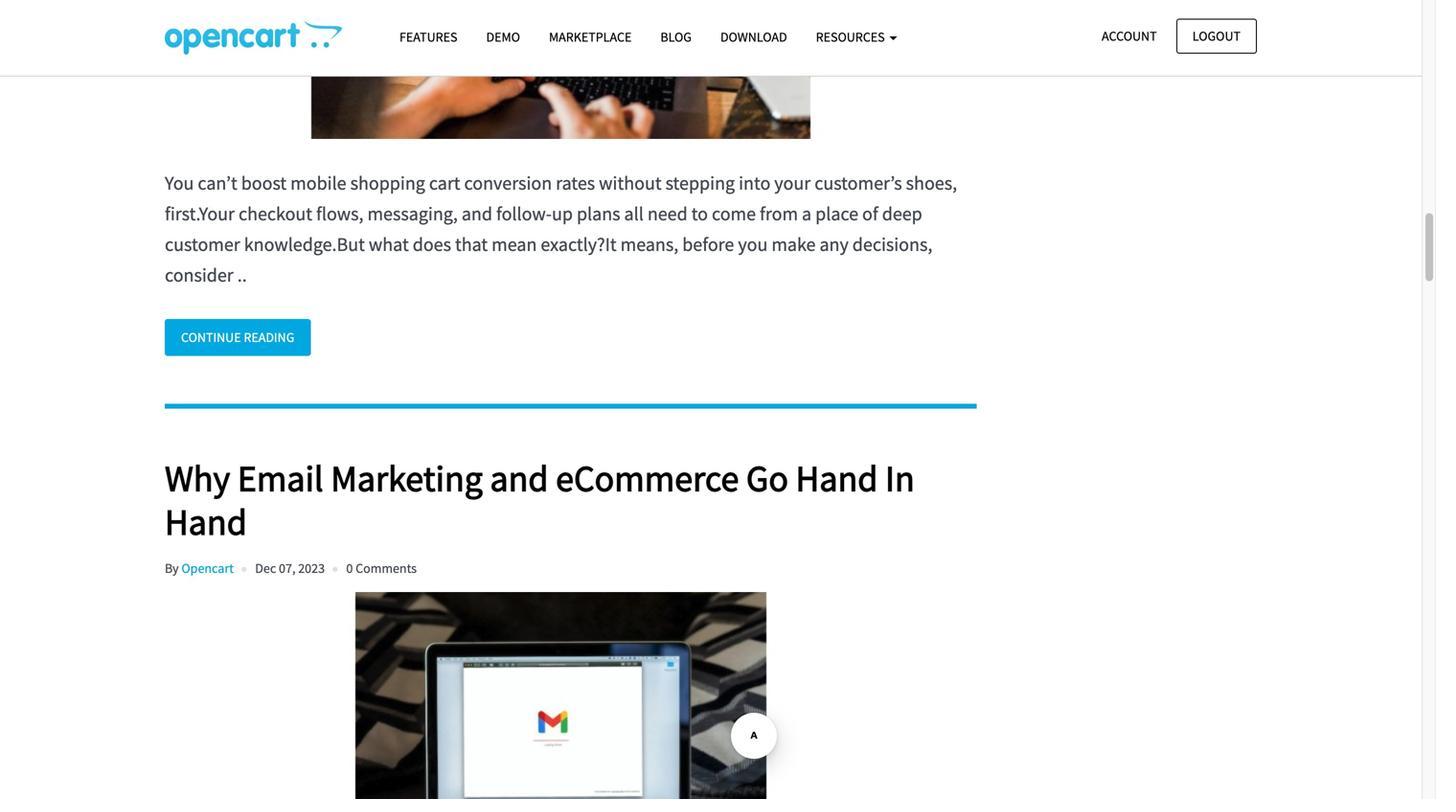 Task type: locate. For each thing, give the bounding box(es) containing it.
without
[[599, 171, 662, 195]]

into
[[739, 171, 771, 195]]

dec
[[255, 560, 276, 577]]

up
[[552, 202, 573, 226]]

account
[[1102, 27, 1157, 45]]

from
[[760, 202, 798, 226]]

checkout
[[239, 202, 312, 226]]

exactly?it
[[541, 232, 617, 256]]

download
[[721, 28, 787, 46]]

reading
[[244, 329, 295, 346]]

hand up opencart link
[[165, 499, 247, 545]]

and inside why email marketing and ecommerce go hand in hand
[[490, 455, 549, 501]]

hand
[[796, 455, 878, 501], [165, 499, 247, 545]]

demo
[[486, 28, 520, 46]]

follow-
[[496, 202, 552, 226]]

of
[[862, 202, 878, 226]]

hand left 'in'
[[796, 455, 878, 501]]

ecommerce
[[556, 455, 739, 501]]

to
[[692, 202, 708, 226]]

1 vertical spatial and
[[490, 455, 549, 501]]

blog link
[[646, 20, 706, 54]]

your
[[775, 171, 811, 195]]

continue
[[181, 329, 241, 346]]

conversion
[[464, 171, 552, 195]]

resources
[[816, 28, 888, 46]]

messaging,
[[367, 202, 458, 226]]

and
[[462, 202, 493, 226], [490, 455, 549, 501]]

0
[[346, 560, 353, 577]]

plans
[[577, 202, 621, 226]]

consider
[[165, 263, 234, 287]]

means,
[[621, 232, 679, 256]]

place
[[816, 202, 859, 226]]

marketplace
[[549, 28, 632, 46]]

first.your
[[165, 202, 235, 226]]

opencart
[[181, 560, 234, 577]]

features
[[400, 28, 458, 46]]

..
[[237, 263, 247, 287]]

make
[[772, 232, 816, 256]]

before
[[683, 232, 734, 256]]

why
[[165, 455, 230, 501]]

comments
[[356, 560, 417, 577]]

0 vertical spatial and
[[462, 202, 493, 226]]

can't
[[198, 171, 237, 195]]

stepping
[[666, 171, 735, 195]]

07,
[[279, 560, 296, 577]]



Task type: describe. For each thing, give the bounding box(es) containing it.
need
[[648, 202, 688, 226]]

why email marketing and ecommerce go hand in hand
[[165, 455, 915, 545]]

account link
[[1086, 19, 1173, 54]]

you
[[165, 171, 194, 195]]

knowledge.but
[[244, 232, 365, 256]]

features link
[[385, 20, 472, 54]]

logout link
[[1177, 19, 1257, 54]]

what
[[369, 232, 409, 256]]

by
[[165, 560, 179, 577]]

mobile
[[291, 171, 347, 195]]

decisions,
[[853, 232, 933, 256]]

boost
[[241, 171, 287, 195]]

download link
[[706, 20, 802, 54]]

that
[[455, 232, 488, 256]]

why email marketing and ecommerce go hand in hand link
[[165, 455, 977, 545]]

shoes,
[[906, 171, 957, 195]]

why email marketing and ecommerce go hand in hand image
[[165, 592, 958, 799]]

flows,
[[316, 202, 364, 226]]

cart
[[429, 171, 460, 195]]

all
[[624, 202, 644, 226]]

in
[[885, 455, 915, 501]]

mean
[[492, 232, 537, 256]]

and inside you can't boost mobile shopping cart conversion rates without stepping into your customer's shoes, first.your checkout flows, messaging, and follow-up plans all need to come from a place of deep customer knowledge.but what does that mean exactly?it means, before you make any decisions, consider ..
[[462, 202, 493, 226]]

blog
[[661, 28, 692, 46]]

0 comments
[[346, 560, 417, 577]]

0 horizontal spatial hand
[[165, 499, 247, 545]]

7 unique ways to boost mobile shopping cart conversion rates image
[[165, 0, 958, 139]]

rates
[[556, 171, 595, 195]]

marketing
[[331, 455, 483, 501]]

opencart - blog image
[[165, 20, 342, 55]]

go
[[746, 455, 789, 501]]

email
[[238, 455, 324, 501]]

opencart link
[[181, 560, 234, 577]]

you can't boost mobile shopping cart conversion rates without stepping into your customer's shoes, first.your checkout flows, messaging, and follow-up plans all need to come from a place of deep customer knowledge.but what does that mean exactly?it means, before you make any decisions, consider ..
[[165, 171, 957, 287]]

1 horizontal spatial hand
[[796, 455, 878, 501]]

come
[[712, 202, 756, 226]]

demo link
[[472, 20, 535, 54]]

dec 07, 2023
[[255, 560, 325, 577]]

any
[[820, 232, 849, 256]]

logout
[[1193, 27, 1241, 45]]

marketplace link
[[535, 20, 646, 54]]

resources link
[[802, 20, 912, 54]]

2023
[[298, 560, 325, 577]]

deep
[[882, 202, 923, 226]]

you
[[738, 232, 768, 256]]

customer's
[[815, 171, 902, 195]]

continue reading
[[181, 329, 295, 346]]

continue reading link
[[165, 319, 311, 356]]

customer
[[165, 232, 240, 256]]

shopping
[[350, 171, 425, 195]]

does
[[413, 232, 451, 256]]

by opencart
[[165, 560, 234, 577]]

a
[[802, 202, 812, 226]]



Task type: vqa. For each thing, say whether or not it's contained in the screenshot.
3rd The from the bottom
no



